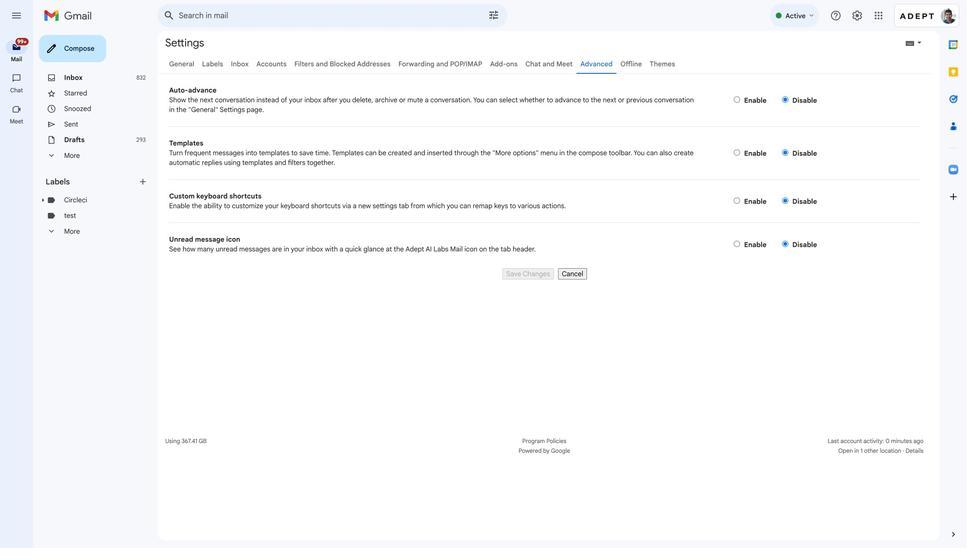 Task type: vqa. For each thing, say whether or not it's contained in the screenshot.
the rightmost Party
no



Task type: locate. For each thing, give the bounding box(es) containing it.
heading
[[0, 55, 33, 63], [0, 87, 33, 94], [0, 118, 33, 125], [46, 177, 138, 187]]

navigation
[[0, 31, 34, 548], [169, 266, 921, 280]]

main menu image
[[11, 10, 22, 21]]

None radio
[[734, 149, 740, 156], [734, 198, 740, 204], [734, 149, 740, 156], [734, 198, 740, 204]]

None radio
[[734, 96, 740, 103], [782, 96, 789, 103], [782, 149, 789, 156], [782, 198, 789, 204], [734, 241, 740, 247], [782, 241, 789, 247], [734, 96, 740, 103], [782, 96, 789, 103], [782, 149, 789, 156], [782, 198, 789, 204], [734, 241, 740, 247], [782, 241, 789, 247]]

support image
[[830, 10, 842, 21]]

tab list
[[940, 31, 967, 513], [157, 54, 932, 74]]

gmail image
[[44, 6, 97, 25]]

advanced search options image
[[484, 5, 504, 25]]

Search in mail search field
[[157, 4, 507, 27]]

0 horizontal spatial navigation
[[0, 31, 34, 548]]

footer
[[157, 436, 932, 456]]



Task type: describe. For each thing, give the bounding box(es) containing it.
Search in mail text field
[[179, 11, 461, 20]]

search in mail image
[[160, 7, 178, 24]]

select input tool image
[[917, 39, 922, 46]]

1 horizontal spatial tab list
[[940, 31, 967, 513]]

0 horizontal spatial tab list
[[157, 54, 932, 74]]

1 horizontal spatial navigation
[[169, 266, 921, 280]]

settings image
[[852, 10, 863, 21]]



